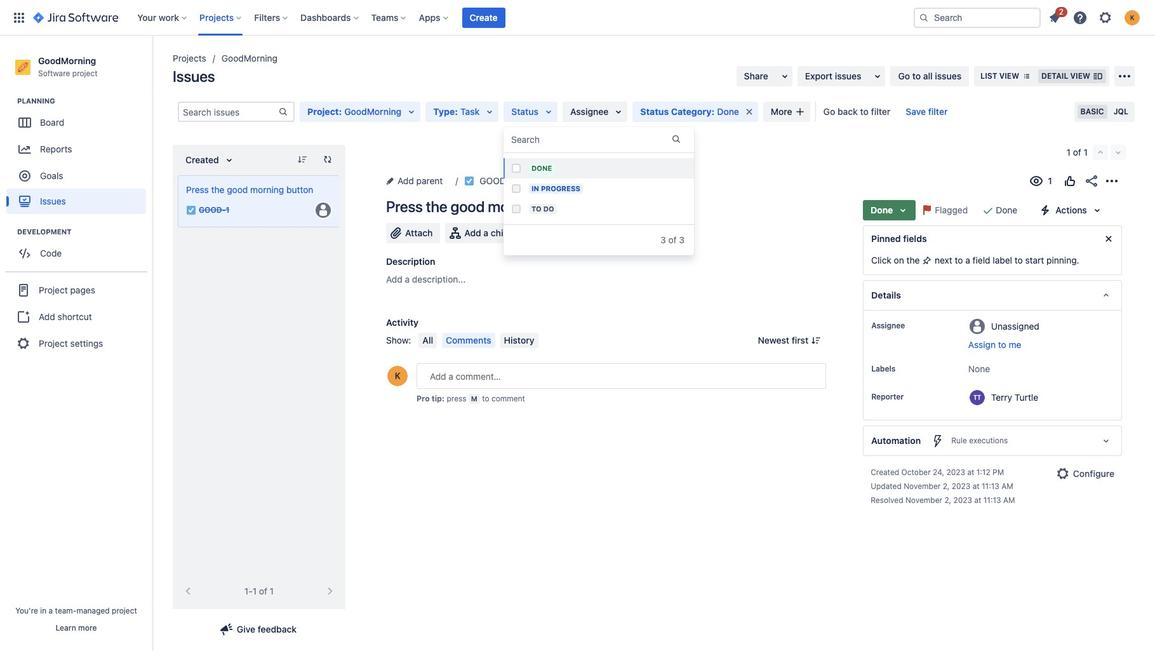 Task type: describe. For each thing, give the bounding box(es) containing it.
go for go back to filter
[[824, 106, 836, 117]]

basic
[[1081, 107, 1105, 116]]

managed
[[77, 606, 110, 616]]

done left 'remove field' image
[[718, 106, 740, 117]]

shortcut
[[58, 311, 92, 322]]

1 down basic
[[1084, 147, 1088, 158]]

rule executions
[[952, 436, 1008, 445]]

good- inside task element
[[199, 205, 226, 215]]

labels pin to top. only you can see pinned fields. image
[[899, 364, 909, 374]]

1 inside done issue: good-1 element
[[226, 205, 230, 215]]

1 vertical spatial good
[[451, 198, 485, 215]]

in progress
[[532, 184, 581, 193]]

tip:
[[432, 394, 445, 403]]

reports
[[40, 143, 72, 154]]

jql
[[1114, 107, 1129, 116]]

issues inside dropdown button
[[835, 71, 862, 81]]

done button
[[864, 200, 916, 220]]

development heading
[[17, 227, 152, 237]]

of for 3
[[669, 234, 677, 245]]

apps
[[419, 12, 441, 23]]

done up next to a field label to start pinning. at right
[[996, 205, 1018, 215]]

1 horizontal spatial press
[[386, 198, 423, 215]]

0 vertical spatial 11:13
[[982, 482, 1000, 491]]

1 vertical spatial press the good morning button
[[386, 198, 589, 215]]

assign to me button
[[969, 339, 1109, 351]]

good-1 link
[[480, 173, 514, 189]]

notifications image
[[1048, 10, 1063, 25]]

order by image
[[222, 152, 237, 168]]

dashboards button
[[297, 7, 364, 28]]

1 horizontal spatial issues
[[173, 67, 215, 85]]

issues link
[[6, 189, 146, 214]]

issues inside issues 'link'
[[40, 196, 66, 206]]

projects button
[[196, 7, 247, 28]]

your work
[[137, 12, 179, 23]]

list
[[981, 71, 998, 81]]

menu bar containing all
[[416, 333, 541, 348]]

add for add shortcut
[[39, 311, 55, 322]]

created button
[[178, 150, 242, 170]]

your
[[137, 12, 156, 23]]

good-1 inside task element
[[199, 205, 230, 215]]

go back to filter
[[824, 106, 891, 117]]

projects for 'projects' link
[[173, 53, 206, 64]]

24,
[[933, 468, 945, 477]]

projects for projects popup button
[[200, 12, 234, 23]]

0 vertical spatial at
[[968, 468, 975, 477]]

type
[[433, 106, 455, 117]]

: for project
[[339, 106, 342, 117]]

code
[[40, 248, 62, 258]]

goodmorning link
[[222, 51, 278, 66]]

you're in a team-managed project
[[15, 606, 137, 616]]

goodmorning for goodmorning software project
[[38, 55, 96, 66]]

more information about this user image
[[970, 390, 985, 405]]

2 3 from the left
[[679, 234, 685, 245]]

1 filter from the left
[[871, 106, 891, 117]]

detail
[[1042, 71, 1069, 81]]

learn
[[56, 623, 76, 633]]

activity
[[386, 317, 419, 328]]

1 vertical spatial at
[[973, 482, 980, 491]]

1 vertical spatial am
[[1004, 496, 1016, 505]]

go to all issues link
[[891, 66, 970, 86]]

to
[[532, 205, 542, 213]]

settings
[[70, 338, 103, 349]]

done inside dropdown button
[[871, 205, 894, 215]]

go for go to all issues
[[899, 71, 911, 81]]

press inside task element
[[186, 184, 209, 195]]

actions button
[[1033, 200, 1111, 220]]

development
[[17, 228, 71, 236]]

newest first button
[[751, 333, 827, 348]]

save filter
[[906, 106, 948, 117]]

save filter button
[[899, 102, 956, 122]]

view for detail view
[[1071, 71, 1091, 81]]

go back to filter button
[[816, 102, 899, 122]]

export
[[805, 71, 833, 81]]

description...
[[412, 274, 466, 285]]

task
[[461, 106, 480, 117]]

save
[[906, 106, 926, 117]]

group containing board
[[6, 96, 152, 218]]

import and bulk change issues image
[[1118, 69, 1133, 84]]

pro
[[417, 394, 430, 403]]

pinning.
[[1047, 255, 1080, 266]]

goals
[[40, 170, 63, 181]]

labels
[[872, 364, 896, 374]]

0 horizontal spatial task image
[[186, 205, 196, 215]]

details
[[872, 290, 902, 301]]

to left 'me'
[[999, 339, 1007, 350]]

1 vertical spatial the
[[426, 198, 448, 215]]

more
[[78, 623, 97, 633]]

banner containing your work
[[0, 0, 1156, 36]]

add a child issue button
[[446, 223, 543, 243]]

2 vertical spatial of
[[259, 586, 267, 597]]

turtle
[[1015, 392, 1039, 403]]

add a description...
[[386, 274, 466, 285]]

project settings link
[[5, 330, 147, 358]]

1 up give feedback button
[[253, 586, 257, 597]]

your work button
[[134, 7, 192, 28]]

add parent button
[[385, 173, 447, 189]]

board
[[40, 117, 64, 128]]

2 vertical spatial 2023
[[954, 496, 973, 505]]

more button
[[764, 102, 811, 122]]

1 horizontal spatial good-
[[480, 175, 510, 186]]

all
[[423, 335, 433, 346]]

give feedback
[[237, 624, 297, 635]]

2 vertical spatial at
[[975, 496, 982, 505]]

2 horizontal spatial goodmorning
[[345, 106, 402, 117]]

Search issues text field
[[179, 103, 278, 121]]

apps button
[[415, 7, 453, 28]]

pro tip: press m to comment
[[417, 394, 525, 403]]

2
[[1060, 7, 1064, 16]]

automation
[[872, 435, 921, 446]]

unassigned
[[992, 321, 1040, 331]]

create button
[[462, 7, 505, 28]]

Add a comment… field
[[417, 363, 827, 389]]

1 vertical spatial 11:13
[[984, 496, 1002, 505]]

all
[[924, 71, 933, 81]]

board link
[[6, 110, 146, 135]]

morning inside task element
[[250, 184, 284, 195]]

to right back
[[861, 106, 869, 117]]

sidebar navigation image
[[139, 51, 166, 76]]

category
[[671, 106, 712, 117]]

dashboards
[[301, 12, 351, 23]]

sidebar element
[[0, 36, 152, 651]]

3 of 3
[[661, 234, 685, 245]]

project : goodmorning
[[308, 106, 402, 117]]

your profile and settings image
[[1125, 10, 1140, 25]]

hide message image
[[1102, 231, 1117, 247]]

assign
[[969, 339, 996, 350]]

planning
[[17, 97, 55, 105]]

goodmorning for goodmorning
[[222, 53, 278, 64]]

1:12
[[977, 468, 991, 477]]

add for add parent
[[398, 175, 414, 186]]

goal image
[[19, 170, 30, 182]]

on
[[894, 255, 905, 266]]

a left field
[[966, 255, 971, 266]]

teams button
[[368, 7, 411, 28]]

export issues button
[[798, 66, 886, 86]]

remove field image
[[742, 104, 757, 119]]

task element
[[178, 175, 341, 227]]

configure link
[[1051, 464, 1123, 484]]

press the good morning button inside task element
[[186, 184, 314, 195]]



Task type: vqa. For each thing, say whether or not it's contained in the screenshot.


Task type: locate. For each thing, give the bounding box(es) containing it.
2 horizontal spatial the
[[907, 255, 920, 266]]

0 horizontal spatial press
[[186, 184, 209, 195]]

november
[[904, 482, 941, 491], [906, 496, 943, 505]]

1-1 of 1
[[245, 586, 274, 597]]

0 vertical spatial project
[[72, 68, 98, 78]]

0 vertical spatial 2023
[[947, 468, 966, 477]]

0 horizontal spatial project
[[72, 68, 98, 78]]

1 down order by image
[[226, 205, 230, 215]]

settings image
[[1099, 10, 1114, 25]]

issue
[[514, 227, 535, 238]]

add left parent
[[398, 175, 414, 186]]

vote options: no one has voted for this issue yet. image
[[1063, 173, 1078, 189]]

good- left in
[[480, 175, 510, 186]]

goals link
[[6, 163, 146, 189]]

of
[[1074, 147, 1082, 158], [669, 234, 677, 245], [259, 586, 267, 597]]

filter right back
[[871, 106, 891, 117]]

field
[[973, 255, 991, 266]]

view right list
[[1000, 71, 1020, 81]]

2 vertical spatial project
[[39, 338, 68, 349]]

1 vertical spatial go
[[824, 106, 836, 117]]

0 horizontal spatial :
[[339, 106, 342, 117]]

click
[[872, 255, 892, 266]]

automation element
[[864, 426, 1123, 456]]

comments button
[[442, 333, 495, 348]]

0 horizontal spatial morning
[[250, 184, 284, 195]]

1 horizontal spatial go
[[899, 71, 911, 81]]

0 horizontal spatial assignee
[[571, 106, 609, 117]]

menu bar
[[416, 333, 541, 348]]

0 horizontal spatial 3
[[661, 234, 666, 245]]

2 : from the left
[[455, 106, 458, 117]]

done issue: good-1 element
[[199, 205, 230, 216]]

to left all
[[913, 71, 921, 81]]

2 filter from the left
[[929, 106, 948, 117]]

0 horizontal spatial the
[[211, 184, 225, 195]]

0 horizontal spatial of
[[259, 586, 267, 597]]

1 vertical spatial november
[[906, 496, 943, 505]]

to right next
[[955, 255, 964, 266]]

history
[[504, 335, 535, 346]]

0 vertical spatial good-1
[[480, 175, 514, 186]]

0 horizontal spatial view
[[1000, 71, 1020, 81]]

1 vertical spatial press
[[386, 198, 423, 215]]

fields
[[904, 233, 927, 244]]

Search text field
[[511, 133, 514, 146]]

1 horizontal spatial of
[[669, 234, 677, 245]]

press the good morning button down good-1 link
[[386, 198, 589, 215]]

2 issues from the left
[[936, 71, 962, 81]]

comments
[[446, 335, 492, 346]]

button down sort descending image
[[287, 184, 314, 195]]

go left all
[[899, 71, 911, 81]]

a inside button
[[484, 227, 489, 238]]

in
[[40, 606, 47, 616]]

created for created october 24, 2023 at 1:12 pm updated november 2, 2023 at 11:13 am resolved november 2, 2023 at 11:13 am
[[871, 468, 900, 477]]

good-1 left in
[[480, 175, 514, 186]]

good inside task element
[[227, 184, 248, 195]]

reports link
[[6, 135, 146, 163]]

assignee right status dropdown button
[[571, 106, 609, 117]]

configure
[[1074, 468, 1115, 479]]

issues right all
[[936, 71, 962, 81]]

project up planning heading
[[72, 68, 98, 78]]

goodmorning inside goodmorning software project
[[38, 55, 96, 66]]

project up 'refresh' image
[[308, 106, 339, 117]]

status for status
[[512, 106, 539, 117]]

0 vertical spatial good-
[[480, 175, 510, 186]]

1 horizontal spatial button
[[546, 198, 589, 215]]

newest first
[[758, 335, 809, 346]]

back
[[838, 106, 858, 117]]

good-1 down created popup button
[[199, 205, 230, 215]]

done up pinned
[[871, 205, 894, 215]]

1 horizontal spatial project
[[112, 606, 137, 616]]

0 vertical spatial button
[[287, 184, 314, 195]]

executions
[[970, 436, 1008, 445]]

0 vertical spatial go
[[899, 71, 911, 81]]

go to all issues
[[899, 71, 962, 81]]

help image
[[1073, 10, 1088, 25]]

flagged image
[[920, 203, 935, 218]]

good- down created popup button
[[199, 205, 226, 215]]

task image left good-1 link
[[465, 176, 475, 186]]

project for project settings
[[39, 338, 68, 349]]

0 vertical spatial press the good morning button
[[186, 184, 314, 195]]

1 horizontal spatial good
[[451, 198, 485, 215]]

1 left in
[[510, 175, 514, 186]]

0 horizontal spatial goodmorning
[[38, 55, 96, 66]]

1 issues from the left
[[835, 71, 862, 81]]

1 horizontal spatial task image
[[465, 176, 475, 186]]

assignee pin to top. only you can see pinned fields. image
[[908, 321, 918, 331]]

code group
[[6, 227, 152, 270]]

filters button
[[251, 7, 293, 28]]

issues down 'projects' link
[[173, 67, 215, 85]]

projects inside popup button
[[200, 12, 234, 23]]

first
[[792, 335, 809, 346]]

to left start
[[1015, 255, 1023, 266]]

0 vertical spatial good
[[227, 184, 248, 195]]

0 vertical spatial issues
[[173, 67, 215, 85]]

none
[[969, 363, 991, 374]]

11:13
[[982, 482, 1000, 491], [984, 496, 1002, 505]]

flagged
[[935, 205, 968, 215]]

0 horizontal spatial created
[[186, 154, 219, 165]]

resolved
[[871, 496, 904, 505]]

2 view from the left
[[1071, 71, 1091, 81]]

primary element
[[8, 0, 904, 35]]

learn more
[[56, 623, 97, 633]]

1 vertical spatial project
[[112, 606, 137, 616]]

1 vertical spatial assignee
[[872, 321, 906, 330]]

details element
[[864, 280, 1123, 311]]

project down add shortcut
[[39, 338, 68, 349]]

banner
[[0, 0, 1156, 36]]

1 horizontal spatial goodmorning
[[222, 53, 278, 64]]

go
[[899, 71, 911, 81], [824, 106, 836, 117]]

0 horizontal spatial good-1
[[199, 205, 230, 215]]

good up add a child issue button
[[451, 198, 485, 215]]

1 vertical spatial task image
[[186, 205, 196, 215]]

1 up vote options: no one has voted for this issue yet. image
[[1067, 147, 1071, 158]]

projects
[[200, 12, 234, 23], [173, 53, 206, 64]]

1 3 from the left
[[661, 234, 666, 245]]

1 status from the left
[[512, 106, 539, 117]]

projects right the "sidebar navigation" 'icon'
[[173, 53, 206, 64]]

: for type
[[455, 106, 458, 117]]

issues
[[835, 71, 862, 81], [936, 71, 962, 81]]

actions
[[1056, 205, 1088, 215]]

1 horizontal spatial filter
[[929, 106, 948, 117]]

1 horizontal spatial issues
[[936, 71, 962, 81]]

1 horizontal spatial the
[[426, 198, 448, 215]]

1 vertical spatial project
[[39, 285, 68, 295]]

created left order by image
[[186, 154, 219, 165]]

status up search
[[512, 106, 539, 117]]

created inside popup button
[[186, 154, 219, 165]]

project
[[308, 106, 339, 117], [39, 285, 68, 295], [39, 338, 68, 349]]

1 horizontal spatial :
[[455, 106, 458, 117]]

add left child
[[465, 227, 481, 238]]

the up done issue: good-1 element
[[211, 184, 225, 195]]

1 vertical spatial button
[[546, 198, 589, 215]]

in
[[532, 184, 539, 193]]

filter right the "save"
[[929, 106, 948, 117]]

issues
[[173, 67, 215, 85], [40, 196, 66, 206]]

go inside go back to filter button
[[824, 106, 836, 117]]

1 : from the left
[[339, 106, 342, 117]]

done image
[[981, 203, 996, 218]]

add for add a child issue
[[465, 227, 481, 238]]

1 vertical spatial 2023
[[952, 482, 971, 491]]

add shortcut
[[39, 311, 92, 322]]

reporter
[[872, 392, 904, 402]]

1 horizontal spatial press the good morning button
[[386, 198, 589, 215]]

issues right export
[[835, 71, 862, 81]]

2 horizontal spatial :
[[712, 106, 715, 117]]

status left category
[[641, 106, 669, 117]]

work
[[159, 12, 179, 23]]

newest
[[758, 335, 790, 346]]

0 horizontal spatial go
[[824, 106, 836, 117]]

1 vertical spatial issues
[[40, 196, 66, 206]]

1 horizontal spatial morning
[[488, 198, 543, 215]]

project inside goodmorning software project
[[72, 68, 98, 78]]

1 right '1-' at the bottom of the page
[[270, 586, 274, 597]]

0 vertical spatial am
[[1002, 482, 1014, 491]]

0 vertical spatial project
[[308, 106, 339, 117]]

1 horizontal spatial good-1
[[480, 175, 514, 186]]

0 horizontal spatial status
[[512, 106, 539, 117]]

created inside 'created october 24, 2023 at 1:12 pm updated november 2, 2023 at 11:13 am resolved november 2, 2023 at 11:13 am'
[[871, 468, 900, 477]]

created for created
[[186, 154, 219, 165]]

0 vertical spatial of
[[1074, 147, 1082, 158]]

0 vertical spatial task image
[[465, 176, 475, 186]]

search image
[[919, 12, 930, 23]]

description
[[386, 256, 435, 267]]

status button
[[504, 102, 558, 122]]

give feedback button
[[214, 619, 304, 640]]

view
[[1000, 71, 1020, 81], [1071, 71, 1091, 81]]

terry turtle
[[992, 392, 1039, 403]]

comment
[[492, 394, 525, 403]]

addicon image
[[795, 107, 805, 117]]

0 vertical spatial the
[[211, 184, 225, 195]]

add inside popup button
[[398, 175, 414, 186]]

actions image
[[1105, 173, 1120, 189]]

button
[[287, 184, 314, 195], [546, 198, 589, 215]]

filter
[[871, 106, 891, 117], [929, 106, 948, 117]]

pm
[[993, 468, 1005, 477]]

0 vertical spatial november
[[904, 482, 941, 491]]

0 vertical spatial created
[[186, 154, 219, 165]]

do
[[544, 205, 554, 213]]

1 view from the left
[[1000, 71, 1020, 81]]

1 vertical spatial morning
[[488, 198, 543, 215]]

add left shortcut at the left of the page
[[39, 311, 55, 322]]

button down progress
[[546, 198, 589, 215]]

go left back
[[824, 106, 836, 117]]

view for list view
[[1000, 71, 1020, 81]]

0 horizontal spatial filter
[[871, 106, 891, 117]]

0 horizontal spatial press the good morning button
[[186, 184, 314, 195]]

attach button
[[386, 223, 441, 243]]

learn more button
[[56, 623, 97, 633]]

1 horizontal spatial view
[[1071, 71, 1091, 81]]

good-
[[480, 175, 510, 186], [199, 205, 226, 215]]

issues down goals
[[40, 196, 66, 206]]

1 vertical spatial 2,
[[945, 496, 952, 505]]

0 horizontal spatial good-
[[199, 205, 226, 215]]

m
[[471, 395, 478, 403]]

11:13 down 1:12
[[982, 482, 1000, 491]]

a right in in the bottom of the page
[[49, 606, 53, 616]]

planning image
[[2, 94, 17, 109]]

0 vertical spatial press
[[186, 184, 209, 195]]

task image left done issue: good-1 element
[[186, 205, 196, 215]]

press the good morning button down order by image
[[186, 184, 314, 195]]

the inside task element
[[211, 184, 225, 195]]

1 inside good-1 link
[[510, 175, 514, 186]]

created up updated at the bottom of page
[[871, 468, 900, 477]]

0 vertical spatial morning
[[250, 184, 284, 195]]

add down description
[[386, 274, 403, 285]]

0 horizontal spatial button
[[287, 184, 314, 195]]

0 horizontal spatial issues
[[40, 196, 66, 206]]

2 vertical spatial the
[[907, 255, 920, 266]]

done
[[718, 106, 740, 117], [532, 164, 552, 172], [871, 205, 894, 215], [996, 205, 1018, 215]]

jira software image
[[33, 10, 118, 25], [33, 10, 118, 25]]

add inside group
[[39, 311, 55, 322]]

11:13 down the pm
[[984, 496, 1002, 505]]

project pages link
[[5, 277, 147, 304]]

status for status category : done
[[641, 106, 669, 117]]

development image
[[2, 224, 17, 240]]

button inside task element
[[287, 184, 314, 195]]

to do
[[532, 205, 554, 213]]

assignee button
[[563, 102, 628, 122]]

done up in
[[532, 164, 552, 172]]

Search field
[[914, 7, 1041, 28]]

good
[[227, 184, 248, 195], [451, 198, 485, 215]]

a left child
[[484, 227, 489, 238]]

child
[[491, 227, 511, 238]]

created october 24, 2023 at 1:12 pm updated november 2, 2023 at 11:13 am resolved november 2, 2023 at 11:13 am
[[871, 468, 1016, 505]]

1 vertical spatial good-1
[[199, 205, 230, 215]]

the down parent
[[426, 198, 448, 215]]

assignee inside dropdown button
[[571, 106, 609, 117]]

parent
[[417, 175, 443, 186]]

project for project pages
[[39, 285, 68, 295]]

search
[[511, 134, 540, 145]]

0 vertical spatial projects
[[200, 12, 234, 23]]

go inside the go to all issues link
[[899, 71, 911, 81]]

1 vertical spatial of
[[669, 234, 677, 245]]

share
[[744, 71, 769, 81]]

to right m at bottom left
[[482, 394, 490, 403]]

projects right work
[[200, 12, 234, 23]]

status inside dropdown button
[[512, 106, 539, 117]]

project for project : goodmorning
[[308, 106, 339, 117]]

1 horizontal spatial assignee
[[872, 321, 906, 330]]

2 horizontal spatial of
[[1074, 147, 1082, 158]]

2 status from the left
[[641, 106, 669, 117]]

terry
[[992, 392, 1013, 403]]

task image
[[465, 176, 475, 186], [186, 205, 196, 215]]

project pages
[[39, 285, 95, 295]]

view right detail
[[1071, 71, 1091, 81]]

1 horizontal spatial status
[[641, 106, 669, 117]]

1 horizontal spatial created
[[871, 468, 900, 477]]

give
[[237, 624, 255, 635]]

0 horizontal spatial issues
[[835, 71, 862, 81]]

the right on at right
[[907, 255, 920, 266]]

0 horizontal spatial good
[[227, 184, 248, 195]]

group
[[6, 96, 152, 218], [1093, 145, 1127, 160], [5, 271, 147, 362]]

sort descending image
[[297, 154, 308, 165]]

3 : from the left
[[712, 106, 715, 117]]

history button
[[500, 333, 538, 348]]

press the good morning button
[[186, 184, 314, 195], [386, 198, 589, 215]]

1 vertical spatial good-
[[199, 205, 226, 215]]

more
[[771, 106, 793, 117]]

0 vertical spatial assignee
[[571, 106, 609, 117]]

next to a field label to start pinning.
[[933, 255, 1080, 266]]

good down order by image
[[227, 184, 248, 195]]

pinned
[[872, 233, 901, 244]]

appswitcher icon image
[[11, 10, 27, 25]]

project right the "managed"
[[112, 606, 137, 616]]

refresh image
[[323, 154, 333, 165]]

code link
[[6, 241, 146, 266]]

pinned fields
[[872, 233, 927, 244]]

a down description
[[405, 274, 410, 285]]

press up done issue: good-1 element
[[186, 184, 209, 195]]

press down add parent popup button
[[386, 198, 423, 215]]

:
[[339, 106, 342, 117], [455, 106, 458, 117], [712, 106, 715, 117]]

project up add shortcut
[[39, 285, 68, 295]]

0 vertical spatial 2,
[[943, 482, 950, 491]]

1 horizontal spatial 3
[[679, 234, 685, 245]]

1 vertical spatial created
[[871, 468, 900, 477]]

of for 1
[[1074, 147, 1082, 158]]

assignee left assignee pin to top. only you can see pinned fields. 'image'
[[872, 321, 906, 330]]

add for add a description...
[[386, 274, 403, 285]]

1 vertical spatial projects
[[173, 53, 206, 64]]

export issues
[[805, 71, 862, 81]]

planning heading
[[17, 96, 152, 106]]

group containing project pages
[[5, 271, 147, 362]]



